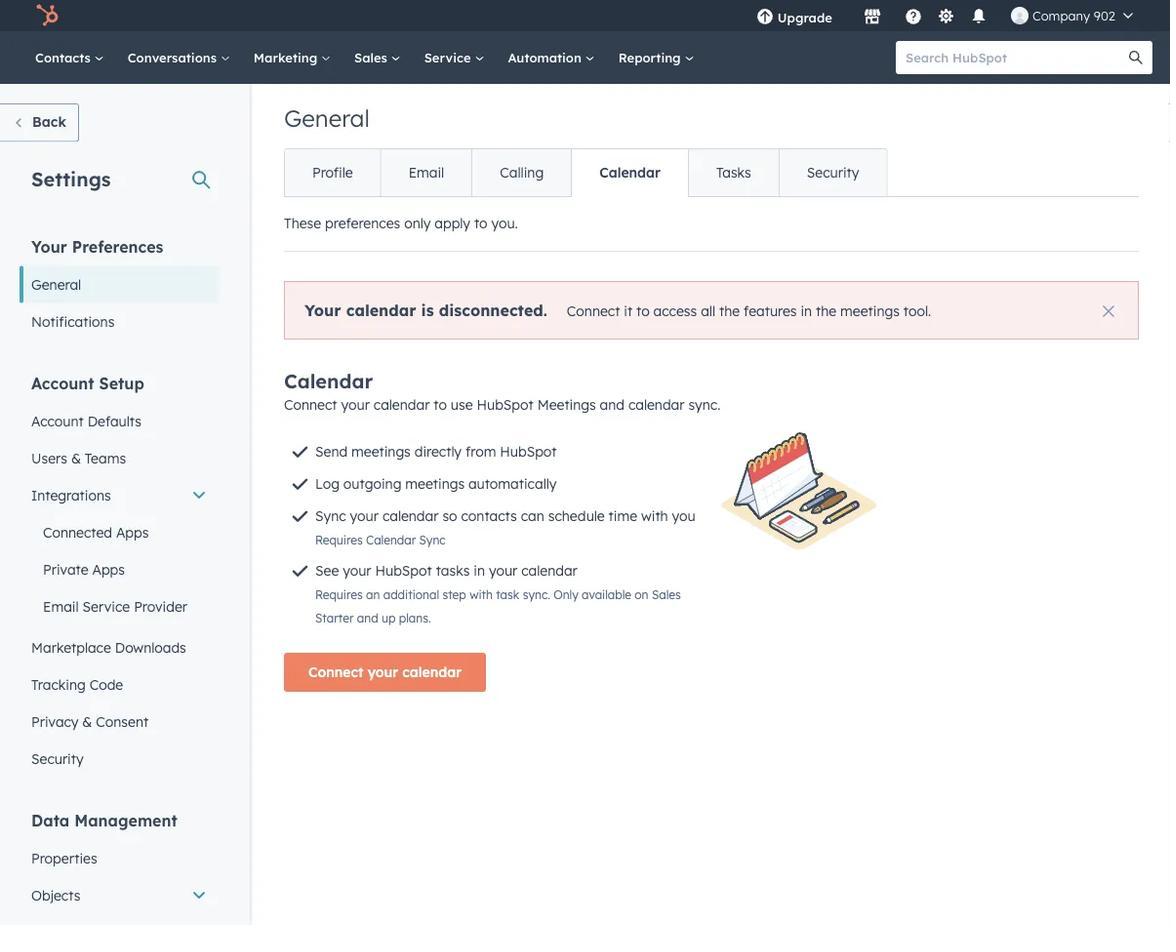 Task type: locate. For each thing, give the bounding box(es) containing it.
service down private apps link
[[83, 598, 130, 615]]

0 horizontal spatial general
[[31, 276, 81, 293]]

1 horizontal spatial in
[[801, 302, 812, 319]]

objects button
[[20, 877, 219, 914]]

connect it to access all the features in the meetings tool.
[[567, 302, 932, 319]]

to left the use
[[434, 396, 447, 413]]

your left preferences
[[31, 237, 67, 256]]

calendar left so at bottom
[[383, 508, 439, 525]]

2 vertical spatial to
[[434, 396, 447, 413]]

0 vertical spatial apps
[[116, 524, 149, 541]]

hubspot image
[[35, 4, 59, 27]]

service
[[424, 49, 475, 65], [83, 598, 130, 615]]

with left task
[[470, 588, 493, 602]]

1 vertical spatial to
[[637, 302, 650, 319]]

and inside calendar connect your calendar to use hubspot meetings and calendar sync.
[[600, 396, 625, 413]]

account defaults link
[[20, 403, 219, 440]]

email up only
[[409, 164, 444, 181]]

teams
[[85, 450, 126, 467]]

0 horizontal spatial your
[[31, 237, 67, 256]]

0 vertical spatial general
[[284, 103, 370, 133]]

0 vertical spatial connect
[[567, 302, 620, 319]]

company 902 button
[[1000, 0, 1145, 31]]

only
[[404, 215, 431, 232]]

sync down so at bottom
[[419, 533, 446, 548]]

2 account from the top
[[31, 412, 84, 430]]

1 vertical spatial connect
[[284, 396, 337, 413]]

integrations button
[[20, 477, 219, 514]]

connected apps
[[43, 524, 149, 541]]

your
[[341, 396, 370, 413], [350, 508, 379, 525], [343, 562, 372, 579], [489, 562, 518, 579], [368, 664, 398, 681]]

1 horizontal spatial your
[[305, 300, 341, 320]]

marketplace downloads
[[31, 639, 186, 656]]

sync. down 'all'
[[689, 396, 721, 413]]

connect inside button
[[308, 664, 364, 681]]

& for privacy
[[82, 713, 92, 730]]

navigation
[[284, 148, 888, 197]]

calendar down plans.
[[402, 664, 462, 681]]

only
[[554, 588, 579, 602]]

calendar inside alert
[[346, 300, 416, 320]]

hubspot inside calendar connect your calendar to use hubspot meetings and calendar sync.
[[477, 396, 534, 413]]

0 vertical spatial requires
[[315, 533, 363, 548]]

apps down integrations button
[[116, 524, 149, 541]]

so
[[443, 508, 457, 525]]

back
[[32, 113, 66, 130]]

your up send
[[341, 396, 370, 413]]

setup
[[99, 373, 144, 393]]

general
[[284, 103, 370, 133], [31, 276, 81, 293]]

1 horizontal spatial email
[[409, 164, 444, 181]]

your up an
[[343, 562, 372, 579]]

2 horizontal spatial to
[[637, 302, 650, 319]]

0 vertical spatial sales
[[354, 49, 391, 65]]

connect for connect your calendar
[[308, 664, 364, 681]]

email down private
[[43, 598, 79, 615]]

sync down log
[[315, 508, 346, 525]]

0 vertical spatial with
[[641, 508, 668, 525]]

0 vertical spatial sync.
[[689, 396, 721, 413]]

1 horizontal spatial sync.
[[689, 396, 721, 413]]

calendar up only
[[521, 562, 578, 579]]

1 vertical spatial calendar
[[284, 369, 373, 393]]

settings image
[[938, 8, 955, 26]]

calendar inside button
[[402, 664, 462, 681]]

directly
[[415, 443, 462, 460]]

management
[[74, 811, 177, 830]]

1 horizontal spatial general
[[284, 103, 370, 133]]

0 horizontal spatial sync.
[[523, 588, 551, 602]]

preferences
[[325, 215, 400, 232]]

calling link
[[472, 149, 571, 196]]

sync.
[[689, 396, 721, 413], [523, 588, 551, 602]]

these
[[284, 215, 321, 232]]

0 vertical spatial service
[[424, 49, 475, 65]]

& right privacy
[[82, 713, 92, 730]]

0 vertical spatial &
[[71, 450, 81, 467]]

reporting
[[619, 49, 685, 65]]

the right 'all'
[[720, 302, 740, 319]]

requires up starter
[[315, 588, 363, 602]]

general up notifications
[[31, 276, 81, 293]]

0 horizontal spatial the
[[720, 302, 740, 319]]

hubspot up automatically
[[500, 443, 557, 460]]

1 requires from the top
[[315, 533, 363, 548]]

contacts
[[461, 508, 517, 525]]

1 vertical spatial account
[[31, 412, 84, 430]]

meetings
[[841, 302, 900, 319], [351, 443, 411, 460], [405, 475, 465, 492]]

and
[[600, 396, 625, 413], [357, 611, 378, 626]]

and left up
[[357, 611, 378, 626]]

1 vertical spatial email
[[43, 598, 79, 615]]

calendar right meetings
[[629, 396, 685, 413]]

1 vertical spatial security link
[[20, 740, 219, 778]]

general up profile
[[284, 103, 370, 133]]

your down up
[[368, 664, 398, 681]]

menu containing company 902
[[743, 0, 1147, 31]]

1 horizontal spatial sales
[[652, 588, 681, 602]]

account defaults
[[31, 412, 142, 430]]

menu
[[743, 0, 1147, 31]]

you.
[[491, 215, 518, 232]]

connect
[[567, 302, 620, 319], [284, 396, 337, 413], [308, 664, 364, 681]]

your inside button
[[368, 664, 398, 681]]

connect down starter
[[308, 664, 364, 681]]

1 horizontal spatial security link
[[779, 149, 887, 196]]

2 requires from the top
[[315, 588, 363, 602]]

navigation containing profile
[[284, 148, 888, 197]]

&
[[71, 450, 81, 467], [82, 713, 92, 730]]

the
[[720, 302, 740, 319], [816, 302, 837, 319]]

1 account from the top
[[31, 373, 94, 393]]

provider
[[134, 598, 187, 615]]

0 vertical spatial to
[[474, 215, 488, 232]]

meetings down send meetings directly from hubspot
[[405, 475, 465, 492]]

sync your calendar so contacts can schedule time with you requires calendar sync
[[315, 508, 696, 548]]

1 horizontal spatial with
[[641, 508, 668, 525]]

tracking
[[31, 676, 86, 693]]

sales link
[[343, 31, 413, 84]]

privacy
[[31, 713, 78, 730]]

1 horizontal spatial and
[[600, 396, 625, 413]]

email
[[409, 164, 444, 181], [43, 598, 79, 615]]

your preferences
[[31, 237, 163, 256]]

requires
[[315, 533, 363, 548], [315, 588, 363, 602]]

1 vertical spatial apps
[[92, 561, 125, 578]]

0 horizontal spatial in
[[474, 562, 485, 579]]

0 horizontal spatial security
[[31, 750, 84, 767]]

0 vertical spatial meetings
[[841, 302, 900, 319]]

1 the from the left
[[720, 302, 740, 319]]

contacts link
[[23, 31, 116, 84]]

1 vertical spatial sync
[[419, 533, 446, 548]]

meetings left the tool.
[[841, 302, 900, 319]]

hubspot
[[477, 396, 534, 413], [500, 443, 557, 460], [375, 562, 432, 579]]

private
[[43, 561, 88, 578]]

settings link
[[934, 5, 959, 26]]

902
[[1094, 7, 1116, 23]]

to inside your calendar is disconnected. alert
[[637, 302, 650, 319]]

1 vertical spatial meetings
[[351, 443, 411, 460]]

0 horizontal spatial security link
[[20, 740, 219, 778]]

time
[[609, 508, 637, 525]]

step
[[443, 588, 466, 602]]

your inside calendar connect your calendar to use hubspot meetings and calendar sync.
[[341, 396, 370, 413]]

notifications link
[[20, 303, 219, 340]]

account
[[31, 373, 94, 393], [31, 412, 84, 430]]

sales right marketing link
[[354, 49, 391, 65]]

email inside account setup element
[[43, 598, 79, 615]]

0 vertical spatial calendar
[[600, 164, 661, 181]]

0 horizontal spatial to
[[434, 396, 447, 413]]

1 horizontal spatial the
[[816, 302, 837, 319]]

& right users
[[71, 450, 81, 467]]

with inside sync your calendar so contacts can schedule time with you requires calendar sync
[[641, 508, 668, 525]]

0 vertical spatial hubspot
[[477, 396, 534, 413]]

1 vertical spatial and
[[357, 611, 378, 626]]

hubspot up additional
[[375, 562, 432, 579]]

starter
[[315, 611, 354, 626]]

your inside alert
[[305, 300, 341, 320]]

meetings up 'outgoing'
[[351, 443, 411, 460]]

calling
[[500, 164, 544, 181]]

1 horizontal spatial to
[[474, 215, 488, 232]]

account up users
[[31, 412, 84, 430]]

0 vertical spatial account
[[31, 373, 94, 393]]

your down 'outgoing'
[[350, 508, 379, 525]]

0 horizontal spatial &
[[71, 450, 81, 467]]

1 horizontal spatial service
[[424, 49, 475, 65]]

service inside email service provider link
[[83, 598, 130, 615]]

hubspot link
[[23, 4, 73, 27]]

integrations
[[31, 487, 111, 504]]

to right it
[[637, 302, 650, 319]]

calendar inside navigation
[[600, 164, 661, 181]]

you
[[672, 508, 696, 525]]

marketplace
[[31, 639, 111, 656]]

calendar for calendar connect your calendar to use hubspot meetings and calendar sync.
[[284, 369, 373, 393]]

profile link
[[285, 149, 380, 196]]

0 horizontal spatial service
[[83, 598, 130, 615]]

1 vertical spatial sales
[[652, 588, 681, 602]]

consent
[[96, 713, 149, 730]]

Search HubSpot search field
[[896, 41, 1135, 74]]

marketing link
[[242, 31, 343, 84]]

calendar left is
[[346, 300, 416, 320]]

0 vertical spatial and
[[600, 396, 625, 413]]

0 vertical spatial email
[[409, 164, 444, 181]]

requires up see
[[315, 533, 363, 548]]

0 horizontal spatial email
[[43, 598, 79, 615]]

features
[[744, 302, 797, 319]]

1 vertical spatial &
[[82, 713, 92, 730]]

0 horizontal spatial sync
[[315, 508, 346, 525]]

account up account defaults
[[31, 373, 94, 393]]

your down these
[[305, 300, 341, 320]]

your up task
[[489, 562, 518, 579]]

meetings
[[538, 396, 596, 413]]

properties
[[31, 850, 97, 867]]

email for email
[[409, 164, 444, 181]]

0 vertical spatial your
[[31, 237, 67, 256]]

2 vertical spatial hubspot
[[375, 562, 432, 579]]

calendar inside calendar connect your calendar to use hubspot meetings and calendar sync.
[[284, 369, 373, 393]]

connect left it
[[567, 302, 620, 319]]

connect up send
[[284, 396, 337, 413]]

1 vertical spatial sync.
[[523, 588, 551, 602]]

0 vertical spatial in
[[801, 302, 812, 319]]

with left you
[[641, 508, 668, 525]]

1 vertical spatial security
[[31, 750, 84, 767]]

1 vertical spatial in
[[474, 562, 485, 579]]

outgoing
[[343, 475, 402, 492]]

apps
[[116, 524, 149, 541], [92, 561, 125, 578]]

in right the features
[[801, 302, 812, 319]]

service right sales link
[[424, 49, 475, 65]]

see
[[315, 562, 339, 579]]

your preferences element
[[20, 236, 219, 340]]

2 vertical spatial connect
[[308, 664, 364, 681]]

1 vertical spatial general
[[31, 276, 81, 293]]

meetings inside your calendar is disconnected. alert
[[841, 302, 900, 319]]

contacts
[[35, 49, 94, 65]]

1 vertical spatial with
[[470, 588, 493, 602]]

apply
[[435, 215, 470, 232]]

connect inside alert
[[567, 302, 620, 319]]

calendar
[[346, 300, 416, 320], [374, 396, 430, 413], [629, 396, 685, 413], [383, 508, 439, 525], [521, 562, 578, 579], [402, 664, 462, 681]]

security inside account setup element
[[31, 750, 84, 767]]

2 vertical spatial calendar
[[366, 533, 416, 548]]

in right tasks
[[474, 562, 485, 579]]

account for account setup
[[31, 373, 94, 393]]

1 vertical spatial service
[[83, 598, 130, 615]]

and right meetings
[[600, 396, 625, 413]]

apps up the email service provider
[[92, 561, 125, 578]]

the right the features
[[816, 302, 837, 319]]

1 horizontal spatial security
[[807, 164, 859, 181]]

0 horizontal spatial sales
[[354, 49, 391, 65]]

& for users
[[71, 450, 81, 467]]

your inside sync your calendar so contacts can schedule time with you requires calendar sync
[[350, 508, 379, 525]]

to for calendar
[[434, 396, 447, 413]]

sales right on on the bottom
[[652, 588, 681, 602]]

0 horizontal spatial and
[[357, 611, 378, 626]]

1 vertical spatial your
[[305, 300, 341, 320]]

security link
[[779, 149, 887, 196], [20, 740, 219, 778]]

sync. right task
[[523, 588, 551, 602]]

1 vertical spatial requires
[[315, 588, 363, 602]]

0 horizontal spatial with
[[470, 588, 493, 602]]

conversations
[[128, 49, 220, 65]]

send meetings directly from hubspot
[[315, 443, 557, 460]]

your
[[31, 237, 67, 256], [305, 300, 341, 320]]

to inside calendar connect your calendar to use hubspot meetings and calendar sync.
[[434, 396, 447, 413]]

calendar for calendar
[[600, 164, 661, 181]]

1 horizontal spatial &
[[82, 713, 92, 730]]

to left "you."
[[474, 215, 488, 232]]

schedule
[[548, 508, 605, 525]]

hubspot right the use
[[477, 396, 534, 413]]



Task type: vqa. For each thing, say whether or not it's contained in the screenshot.
Private Apps's Apps
yes



Task type: describe. For each thing, give the bounding box(es) containing it.
service link
[[413, 31, 496, 84]]

users
[[31, 450, 67, 467]]

profile
[[312, 164, 353, 181]]

with inside see your hubspot tasks in your calendar requires an additional step with task sync. only available on sales starter and up plans.
[[470, 588, 493, 602]]

users & teams
[[31, 450, 126, 467]]

data
[[31, 811, 70, 830]]

general link
[[20, 266, 219, 303]]

downloads
[[115, 639, 186, 656]]

back link
[[0, 103, 79, 142]]

objects
[[31, 887, 80, 904]]

account for account defaults
[[31, 412, 84, 430]]

tracking code
[[31, 676, 123, 693]]

see your hubspot tasks in your calendar requires an additional step with task sync. only available on sales starter and up plans.
[[315, 562, 681, 626]]

calendar connect your calendar to use hubspot meetings and calendar sync.
[[284, 369, 721, 413]]

general inside your preferences element
[[31, 276, 81, 293]]

from
[[466, 443, 496, 460]]

search button
[[1120, 41, 1153, 74]]

tasks
[[436, 562, 470, 579]]

connect inside calendar connect your calendar to use hubspot meetings and calendar sync.
[[284, 396, 337, 413]]

an
[[366, 588, 380, 602]]

properties link
[[20, 840, 219, 877]]

log outgoing meetings automatically
[[315, 475, 557, 492]]

email link
[[380, 149, 472, 196]]

private apps link
[[20, 551, 219, 588]]

it
[[624, 302, 633, 319]]

email for email service provider
[[43, 598, 79, 615]]

connected apps link
[[20, 514, 219, 551]]

tasks link
[[688, 149, 779, 196]]

connect your calendar button
[[284, 653, 486, 692]]

0 vertical spatial sync
[[315, 508, 346, 525]]

1 horizontal spatial sync
[[419, 533, 446, 548]]

marketplace downloads link
[[20, 629, 219, 666]]

connected
[[43, 524, 112, 541]]

calendar link
[[571, 149, 688, 196]]

automation
[[508, 49, 585, 65]]

calendar up send meetings directly from hubspot
[[374, 396, 430, 413]]

2 vertical spatial meetings
[[405, 475, 465, 492]]

data management
[[31, 811, 177, 830]]

sales inside see your hubspot tasks in your calendar requires an additional step with task sync. only available on sales starter and up plans.
[[652, 588, 681, 602]]

disconnected.
[[439, 300, 548, 320]]

apps for connected apps
[[116, 524, 149, 541]]

marketplaces button
[[852, 0, 893, 31]]

to for these
[[474, 215, 488, 232]]

mateo roberts image
[[1011, 7, 1029, 24]]

upgrade image
[[756, 9, 774, 26]]

0 vertical spatial security link
[[779, 149, 887, 196]]

calendar inside sync your calendar so contacts can schedule time with you requires calendar sync
[[366, 533, 416, 548]]

notifications image
[[970, 9, 988, 26]]

notifications
[[31, 313, 115, 330]]

data management element
[[20, 810, 219, 925]]

2 the from the left
[[816, 302, 837, 319]]

email service provider link
[[20, 588, 219, 625]]

use
[[451, 396, 473, 413]]

your calendar is disconnected. alert
[[284, 281, 1139, 340]]

defaults
[[88, 412, 142, 430]]

your for connect
[[368, 664, 398, 681]]

1 vertical spatial hubspot
[[500, 443, 557, 460]]

code
[[90, 676, 123, 693]]

marketplaces image
[[864, 9, 881, 26]]

your for see
[[343, 562, 372, 579]]

your calendar is disconnected.
[[305, 300, 548, 320]]

requires inside sync your calendar so contacts can schedule time with you requires calendar sync
[[315, 533, 363, 548]]

connect your calendar
[[308, 664, 462, 681]]

your for sync
[[350, 508, 379, 525]]

access
[[654, 302, 697, 319]]

close image
[[1103, 306, 1115, 317]]

conversations link
[[116, 31, 242, 84]]

help image
[[905, 9, 922, 26]]

apps for private apps
[[92, 561, 125, 578]]

company 902
[[1033, 7, 1116, 23]]

requires inside see your hubspot tasks in your calendar requires an additional step with task sync. only available on sales starter and up plans.
[[315, 588, 363, 602]]

automatically
[[469, 475, 557, 492]]

tool.
[[904, 302, 932, 319]]

private apps
[[43, 561, 125, 578]]

plans.
[[399, 611, 431, 626]]

hubspot inside see your hubspot tasks in your calendar requires an additional step with task sync. only available on sales starter and up plans.
[[375, 562, 432, 579]]

tracking code link
[[20, 666, 219, 703]]

tasks
[[717, 164, 751, 181]]

up
[[382, 611, 396, 626]]

and inside see your hubspot tasks in your calendar requires an additional step with task sync. only available on sales starter and up plans.
[[357, 611, 378, 626]]

settings
[[31, 166, 111, 191]]

privacy & consent
[[31, 713, 149, 730]]

additional
[[383, 588, 439, 602]]

in inside your calendar is disconnected. alert
[[801, 302, 812, 319]]

calendar inside see your hubspot tasks in your calendar requires an additional step with task sync. only available on sales starter and up plans.
[[521, 562, 578, 579]]

these preferences only apply to you.
[[284, 215, 518, 232]]

users & teams link
[[20, 440, 219, 477]]

connect for connect it to access all the features in the meetings tool.
[[567, 302, 620, 319]]

account setup element
[[20, 372, 219, 778]]

calendar inside sync your calendar so contacts can schedule time with you requires calendar sync
[[383, 508, 439, 525]]

email service provider
[[43, 598, 187, 615]]

search image
[[1129, 51, 1143, 64]]

your for your preferences
[[31, 237, 67, 256]]

sync. inside calendar connect your calendar to use hubspot meetings and calendar sync.
[[689, 396, 721, 413]]

in inside see your hubspot tasks in your calendar requires an additional step with task sync. only available on sales starter and up plans.
[[474, 562, 485, 579]]

sync. inside see your hubspot tasks in your calendar requires an additional step with task sync. only available on sales starter and up plans.
[[523, 588, 551, 602]]

your for your calendar is disconnected.
[[305, 300, 341, 320]]

0 vertical spatial security
[[807, 164, 859, 181]]

notifications button
[[962, 0, 996, 31]]

all
[[701, 302, 716, 319]]

upgrade
[[778, 9, 833, 25]]

reporting link
[[607, 31, 706, 84]]

marketing
[[254, 49, 321, 65]]

help button
[[897, 0, 930, 31]]

on
[[635, 588, 649, 602]]



